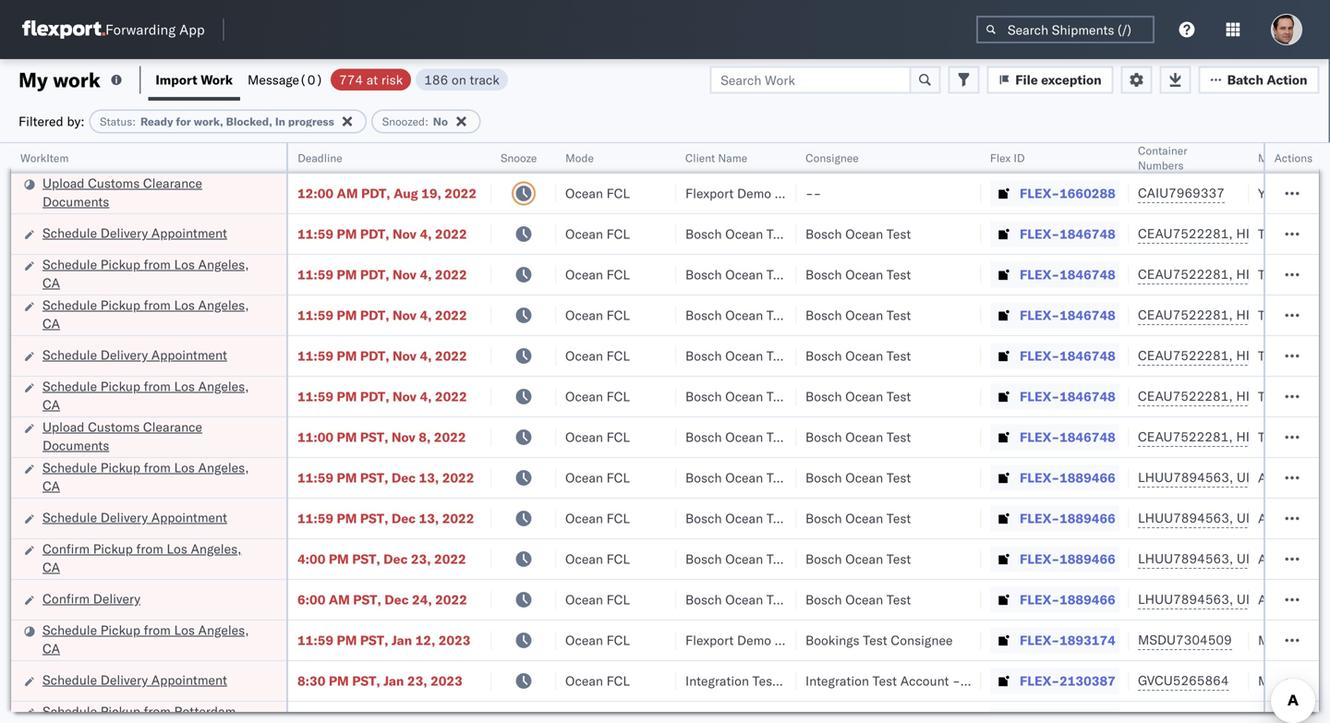 Task type: locate. For each thing, give the bounding box(es) containing it.
schedule for 4th schedule delivery appointment button from the bottom of the page
[[43, 225, 97, 241]]

demo for -
[[737, 185, 772, 201]]

upload customs clearance documents link
[[43, 174, 262, 211], [43, 418, 262, 455]]

6 fcl from the top
[[607, 389, 630, 405]]

6 1846748 from the top
[[1060, 429, 1116, 445]]

los for 4th schedule pickup from los angeles, ca button from the bottom
[[174, 297, 195, 313]]

2 schedule from the top
[[43, 256, 97, 273]]

dec up 6:00 am pst, dec 24, 2022
[[384, 551, 408, 567]]

1 vertical spatial upload customs clearance documents button
[[43, 418, 262, 457]]

1 hlxu6269489, from the top
[[1237, 226, 1331, 242]]

1 vertical spatial customs
[[88, 419, 140, 435]]

from
[[144, 256, 171, 273], [144, 297, 171, 313], [144, 378, 171, 395], [144, 460, 171, 476], [136, 541, 163, 557], [144, 622, 171, 639], [144, 704, 171, 720]]

mbl/mawb
[[1259, 151, 1323, 165]]

1 upload customs clearance documents button from the top
[[43, 174, 262, 213]]

test123456 for 4th the schedule delivery appointment link from the bottom of the page
[[1259, 226, 1331, 242]]

3 uetu5238478 from the top
[[1237, 551, 1327, 567]]

0 vertical spatial 23,
[[411, 551, 431, 567]]

flex-1889466 for confirm pickup from los angeles, ca
[[1020, 551, 1116, 567]]

ceau7522281,
[[1139, 226, 1234, 242], [1139, 266, 1234, 282], [1139, 307, 1234, 323], [1139, 347, 1234, 364], [1139, 388, 1234, 404], [1139, 429, 1234, 445]]

schedule pickup from los angeles, ca for 1st schedule pickup from los angeles, ca link from the bottom
[[43, 622, 249, 657]]

5 ceau7522281, from the top
[[1139, 388, 1234, 404]]

2 upload customs clearance documents link from the top
[[43, 418, 262, 455]]

from inside schedule pickup from rotterdam, netherlands
[[144, 704, 171, 720]]

on
[[452, 72, 467, 88]]

3 appointment from the top
[[151, 510, 227, 526]]

6 ca from the top
[[43, 641, 60, 657]]

angeles, for 2nd schedule pickup from los angeles, ca link from the bottom
[[198, 460, 249, 476]]

0 vertical spatial clearance
[[143, 175, 202, 191]]

consignee down consignee button
[[775, 185, 837, 201]]

11:59 pm pst, dec 13, 2022 up 4:00 pm pst, dec 23, 2022
[[298, 511, 474, 527]]

2 flexport from the top
[[686, 633, 734, 649]]

0 vertical spatial upload customs clearance documents link
[[43, 174, 262, 211]]

1 appointment from the top
[[151, 225, 227, 241]]

13 ocean fcl from the top
[[566, 673, 630, 689]]

consignee up account on the right of page
[[891, 633, 953, 649]]

1889466
[[1060, 470, 1116, 486], [1060, 511, 1116, 527], [1060, 551, 1116, 567], [1060, 592, 1116, 608]]

mode button
[[556, 147, 658, 165]]

2 1846748 from the top
[[1060, 267, 1116, 283]]

4 lhuu7894563, from the top
[[1139, 591, 1234, 608]]

2 confirm from the top
[[43, 591, 90, 607]]

4, for 3rd schedule pickup from los angeles, ca link from the bottom
[[420, 389, 432, 405]]

2 upload customs clearance documents from the top
[[43, 419, 202, 454]]

1 vertical spatial clearance
[[143, 419, 202, 435]]

: left ready
[[132, 115, 136, 128]]

Search Shipments (/) text field
[[977, 16, 1155, 43]]

4 test123456 from the top
[[1259, 348, 1331, 364]]

1 horizontal spatial :
[[425, 115, 429, 128]]

appointment for 4th the schedule delivery appointment link from the bottom of the page
[[151, 225, 227, 241]]

4,
[[420, 226, 432, 242], [420, 267, 432, 283], [420, 307, 432, 323], [420, 348, 432, 364], [420, 389, 432, 405]]

schedule inside schedule pickup from rotterdam, netherlands
[[43, 704, 97, 720]]

flexport for --
[[686, 185, 734, 201]]

track
[[470, 72, 500, 88]]

3 ceau7522281, hlxu6269489, from the top
[[1139, 307, 1331, 323]]

2 appointment from the top
[[151, 347, 227, 363]]

demo down name
[[737, 185, 772, 201]]

delivery inside button
[[93, 591, 141, 607]]

flex- for the confirm pickup from los angeles, ca "link"
[[1020, 551, 1060, 567]]

1 : from the left
[[132, 115, 136, 128]]

1 ceau7522281, hlxu6269489, from the top
[[1139, 226, 1331, 242]]

flex
[[991, 151, 1011, 165]]

1 vertical spatial 11:59 pm pst, dec 13, 2022
[[298, 511, 474, 527]]

jan for 12,
[[392, 633, 412, 649]]

19,
[[422, 185, 442, 201]]

hlxu6269489, for 2nd schedule pickup from los angeles, ca link
[[1237, 307, 1331, 323]]

1 vertical spatial flexport
[[686, 633, 734, 649]]

file exception
[[1016, 72, 1102, 88]]

demo
[[737, 185, 772, 201], [737, 633, 772, 649]]

1 vertical spatial upload customs clearance documents
[[43, 419, 202, 454]]

0 vertical spatial customs
[[88, 175, 140, 191]]

5 11:59 pm pdt, nov 4, 2022 from the top
[[298, 389, 467, 405]]

0 vertical spatial upload customs clearance documents
[[43, 175, 202, 210]]

bosch
[[686, 226, 722, 242], [806, 226, 842, 242], [686, 267, 722, 283], [806, 267, 842, 283], [686, 307, 722, 323], [806, 307, 842, 323], [686, 348, 722, 364], [806, 348, 842, 364], [686, 389, 722, 405], [806, 389, 842, 405], [686, 429, 722, 445], [806, 429, 842, 445], [686, 470, 722, 486], [806, 470, 842, 486], [686, 511, 722, 527], [806, 511, 842, 527], [686, 551, 722, 567], [806, 551, 842, 567], [686, 592, 722, 608], [806, 592, 842, 608]]

schedule pickup from los angeles, ca button
[[43, 256, 262, 294], [43, 296, 262, 335], [43, 378, 262, 416], [43, 459, 262, 498], [43, 622, 262, 660]]

message
[[248, 72, 299, 88]]

fcl for 1st schedule delivery appointment button from the bottom
[[607, 673, 630, 689]]

abcdefg78 for schedule delivery appointment
[[1259, 511, 1331, 527]]

1 customs from the top
[[88, 175, 140, 191]]

0 vertical spatial 11:59 pm pst, dec 13, 2022
[[298, 470, 474, 486]]

1 vertical spatial am
[[329, 592, 350, 608]]

0 vertical spatial flexport
[[686, 185, 734, 201]]

1 1889466 from the top
[[1060, 470, 1116, 486]]

4 4, from the top
[[420, 348, 432, 364]]

schedule delivery appointment for 4th the schedule delivery appointment link from the bottom of the page
[[43, 225, 227, 241]]

flex-1660288 button
[[991, 181, 1120, 207], [991, 181, 1120, 207]]

3 schedule pickup from los angeles, ca from the top
[[43, 378, 249, 413]]

1 clearance from the top
[[143, 175, 202, 191]]

message (0)
[[248, 72, 324, 88]]

pst, for third schedule delivery appointment button
[[360, 511, 389, 527]]

flexport demo consignee
[[686, 185, 837, 201], [686, 633, 837, 649]]

1 vertical spatial 23,
[[407, 673, 428, 689]]

11:00 pm pst, nov 8, 2022
[[298, 429, 466, 445]]

angeles, inside confirm pickup from los angeles, ca
[[191, 541, 242, 557]]

9 resize handle column header from the left
[[1298, 143, 1320, 724]]

flex-1889466
[[1020, 470, 1116, 486], [1020, 511, 1116, 527], [1020, 551, 1116, 567], [1020, 592, 1116, 608]]

upload customs clearance documents link for 11:00 pm pst, nov 8, 2022
[[43, 418, 262, 455]]

jan
[[392, 633, 412, 649], [384, 673, 404, 689]]

5 test123456 from the top
[[1259, 389, 1331, 405]]

0 vertical spatial 13,
[[419, 470, 439, 486]]

pst, down 11:59 pm pst, jan 12, 2023
[[352, 673, 381, 689]]

no
[[433, 115, 448, 128]]

2 schedule pickup from los angeles, ca from the top
[[43, 297, 249, 332]]

1 vertical spatial upload
[[43, 419, 85, 435]]

2022 for 2nd schedule pickup from los angeles, ca link
[[435, 307, 467, 323]]

: for snoozed
[[425, 115, 429, 128]]

4:00 pm pst, dec 23, 2022
[[298, 551, 466, 567]]

flex- for confirm delivery link
[[1020, 592, 1060, 608]]

flexport
[[686, 185, 734, 201], [686, 633, 734, 649]]

import
[[156, 72, 197, 88]]

progress
[[288, 115, 334, 128]]

4 abcdefg78 from the top
[[1259, 592, 1331, 608]]

ceau7522281, hlxu6269489,
[[1139, 226, 1331, 242], [1139, 266, 1331, 282], [1139, 307, 1331, 323], [1139, 347, 1331, 364], [1139, 388, 1331, 404], [1139, 429, 1331, 445]]

confirm pickup from los angeles, ca link
[[43, 540, 262, 577]]

5 fcl from the top
[[607, 348, 630, 364]]

1 vertical spatial documents
[[43, 438, 109, 454]]

from for 2nd schedule pickup from los angeles, ca link from the bottom
[[144, 460, 171, 476]]

1 vertical spatial upload customs clearance documents link
[[43, 418, 262, 455]]

3 schedule from the top
[[43, 297, 97, 313]]

2 demo from the top
[[737, 633, 772, 649]]

13 fcl from the top
[[607, 673, 630, 689]]

0 vertical spatial jan
[[392, 633, 412, 649]]

3 1889466 from the top
[[1060, 551, 1116, 567]]

5 flex- from the top
[[1020, 348, 1060, 364]]

2023 down 12,
[[431, 673, 463, 689]]

8 schedule from the top
[[43, 622, 97, 639]]

2022 for 4th the schedule delivery appointment link from the bottom of the page
[[435, 226, 467, 242]]

am right "12:00"
[[337, 185, 358, 201]]

13, down 8,
[[419, 470, 439, 486]]

2 schedule delivery appointment link from the top
[[43, 346, 227, 365]]

6 test123456 from the top
[[1259, 429, 1331, 445]]

pickup inside confirm pickup from los angeles, ca
[[93, 541, 133, 557]]

2022 for 3rd the schedule delivery appointment link from the bottom of the page
[[435, 348, 467, 364]]

exception
[[1042, 72, 1102, 88]]

ca
[[43, 275, 60, 291], [43, 316, 60, 332], [43, 397, 60, 413], [43, 478, 60, 494], [43, 560, 60, 576], [43, 641, 60, 657]]

jan left 12,
[[392, 633, 412, 649]]

2022 for 2nd schedule pickup from los angeles, ca link from the bottom
[[442, 470, 474, 486]]

appointment
[[151, 225, 227, 241], [151, 347, 227, 363], [151, 510, 227, 526], [151, 672, 227, 689]]

flex- for 4th the schedule delivery appointment link from the bottom of the page
[[1020, 226, 1060, 242]]

11:59 pm pst, dec 13, 2022
[[298, 470, 474, 486], [298, 511, 474, 527]]

2023 right 12,
[[439, 633, 471, 649]]

abcdefg78 for confirm delivery
[[1259, 592, 1331, 608]]

fcl
[[607, 185, 630, 201], [607, 226, 630, 242], [607, 267, 630, 283], [607, 307, 630, 323], [607, 348, 630, 364], [607, 389, 630, 405], [607, 429, 630, 445], [607, 470, 630, 486], [607, 511, 630, 527], [607, 551, 630, 567], [607, 592, 630, 608], [607, 633, 630, 649], [607, 673, 630, 689]]

pm for the confirm pickup from los angeles, ca "link"
[[329, 551, 349, 567]]

11:59
[[298, 226, 334, 242], [298, 267, 334, 283], [298, 307, 334, 323], [298, 348, 334, 364], [298, 389, 334, 405], [298, 470, 334, 486], [298, 511, 334, 527], [298, 633, 334, 649]]

pst, down 4:00 pm pst, dec 23, 2022
[[353, 592, 382, 608]]

0 vertical spatial confirm
[[43, 541, 90, 557]]

2 1889466 from the top
[[1060, 511, 1116, 527]]

4 flex- from the top
[[1020, 307, 1060, 323]]

nov
[[393, 226, 417, 242], [393, 267, 417, 283], [393, 307, 417, 323], [393, 348, 417, 364], [393, 389, 417, 405], [392, 429, 416, 445]]

dec left 24, at left bottom
[[385, 592, 409, 608]]

1 11:59 pm pst, dec 13, 2022 from the top
[[298, 470, 474, 486]]

12 flex- from the top
[[1020, 633, 1060, 649]]

deadline
[[298, 151, 342, 165]]

pm for 2nd schedule pickup from los angeles, ca link from the bottom
[[337, 470, 357, 486]]

pickup
[[101, 256, 140, 273], [101, 297, 140, 313], [101, 378, 140, 395], [101, 460, 140, 476], [93, 541, 133, 557], [101, 622, 140, 639], [101, 704, 140, 720]]

am
[[337, 185, 358, 201], [329, 592, 350, 608]]

6 ceau7522281, from the top
[[1139, 429, 1234, 445]]

1 schedule delivery appointment button from the top
[[43, 224, 227, 244]]

schedule for 4th schedule pickup from los angeles, ca button from the top of the page
[[43, 460, 97, 476]]

los inside confirm pickup from los angeles, ca
[[167, 541, 187, 557]]

4 schedule from the top
[[43, 347, 97, 363]]

hlxu6269489,
[[1237, 226, 1331, 242], [1237, 266, 1331, 282], [1237, 307, 1331, 323], [1237, 347, 1331, 364], [1237, 388, 1331, 404], [1237, 429, 1331, 445]]

2 11:59 pm pst, dec 13, 2022 from the top
[[298, 511, 474, 527]]

774
[[339, 72, 363, 88]]

uetu5238478 for confirm pickup from los angeles, ca
[[1237, 551, 1327, 567]]

documents for 11:00
[[43, 438, 109, 454]]

am right 6:00
[[329, 592, 350, 608]]

2022 for 3rd the schedule delivery appointment link
[[442, 511, 474, 527]]

from inside confirm pickup from los angeles, ca
[[136, 541, 163, 557]]

13, up 4:00 pm pst, dec 23, 2022
[[419, 511, 439, 527]]

upload for 11:00 pm pst, nov 8, 2022
[[43, 419, 85, 435]]

ceau7522281, hlxu6269489, for 4th the schedule delivery appointment link from the bottom of the page
[[1139, 226, 1331, 242]]

lhuu7894563,
[[1139, 469, 1234, 486], [1139, 510, 1234, 526], [1139, 551, 1234, 567], [1139, 591, 1234, 608]]

23, up 24, at left bottom
[[411, 551, 431, 567]]

5 schedule pickup from los angeles, ca from the top
[[43, 622, 249, 657]]

schedule for third schedule pickup from los angeles, ca button from the bottom
[[43, 378, 97, 395]]

delivery for 3rd the schedule delivery appointment link from the bottom of the page
[[101, 347, 148, 363]]

ca for 1st schedule pickup from los angeles, ca link from the bottom
[[43, 641, 60, 657]]

4 schedule delivery appointment from the top
[[43, 672, 227, 689]]

5 schedule from the top
[[43, 378, 97, 395]]

0 vertical spatial upload customs clearance documents button
[[43, 174, 262, 213]]

jan down 11:59 pm pst, jan 12, 2023
[[384, 673, 404, 689]]

delivery for fourth the schedule delivery appointment link from the top of the page
[[101, 672, 148, 689]]

lhuu7894563, for schedule delivery appointment
[[1139, 510, 1234, 526]]

1 vertical spatial confirm
[[43, 591, 90, 607]]

schedule for fifth schedule pickup from los angeles, ca button
[[43, 622, 97, 639]]

dec for schedule delivery appointment
[[392, 511, 416, 527]]

: left the no
[[425, 115, 429, 128]]

schedule delivery appointment
[[43, 225, 227, 241], [43, 347, 227, 363], [43, 510, 227, 526], [43, 672, 227, 689]]

4, for 3rd the schedule delivery appointment link from the bottom of the page
[[420, 348, 432, 364]]

for
[[176, 115, 191, 128]]

schedule pickup from los angeles, ca for 2nd schedule pickup from los angeles, ca link from the bottom
[[43, 460, 249, 494]]

ca inside confirm pickup from los angeles, ca
[[43, 560, 60, 576]]

angeles,
[[198, 256, 249, 273], [198, 297, 249, 313], [198, 378, 249, 395], [198, 460, 249, 476], [191, 541, 242, 557], [198, 622, 249, 639]]

pm for 3rd schedule pickup from los angeles, ca link from the bottom
[[337, 389, 357, 405]]

1 ca from the top
[[43, 275, 60, 291]]

6 flex- from the top
[[1020, 389, 1060, 405]]

pm for 4th the schedule delivery appointment link from the bottom of the page
[[337, 226, 357, 242]]

1889466 for confirm pickup from los angeles, ca
[[1060, 551, 1116, 567]]

ca for 2nd schedule pickup from los angeles, ca link from the bottom
[[43, 478, 60, 494]]

aug
[[394, 185, 418, 201]]

8 fcl from the top
[[607, 470, 630, 486]]

flex- for 1st schedule pickup from los angeles, ca link from the bottom
[[1020, 633, 1060, 649]]

schedule
[[43, 225, 97, 241], [43, 256, 97, 273], [43, 297, 97, 313], [43, 347, 97, 363], [43, 378, 97, 395], [43, 460, 97, 476], [43, 510, 97, 526], [43, 622, 97, 639], [43, 672, 97, 689], [43, 704, 97, 720]]

2022
[[445, 185, 477, 201], [435, 226, 467, 242], [435, 267, 467, 283], [435, 307, 467, 323], [435, 348, 467, 364], [435, 389, 467, 405], [434, 429, 466, 445], [442, 470, 474, 486], [442, 511, 474, 527], [434, 551, 466, 567], [435, 592, 467, 608]]

customs
[[88, 175, 140, 191], [88, 419, 140, 435]]

pst, up 6:00 am pst, dec 24, 2022
[[352, 551, 381, 567]]

pickup inside schedule pickup from rotterdam, netherlands
[[101, 704, 140, 720]]

abcdefg78
[[1259, 470, 1331, 486], [1259, 511, 1331, 527], [1259, 551, 1331, 567], [1259, 592, 1331, 608]]

0 vertical spatial upload
[[43, 175, 85, 191]]

11:00
[[298, 429, 334, 445]]

:
[[132, 115, 136, 128], [425, 115, 429, 128]]

3 hlxu6269489, from the top
[[1237, 307, 1331, 323]]

2 fcl from the top
[[607, 226, 630, 242]]

workitem button
[[11, 147, 268, 165]]

(0)
[[299, 72, 324, 88]]

2022 for the confirm pickup from los angeles, ca "link"
[[434, 551, 466, 567]]

resize handle column header
[[264, 143, 286, 724], [469, 143, 492, 724], [534, 143, 556, 724], [654, 143, 677, 724], [774, 143, 797, 724], [959, 143, 981, 724], [1107, 143, 1129, 724], [1227, 143, 1250, 724], [1298, 143, 1320, 724]]

flexport demo consignee down name
[[686, 185, 837, 201]]

1 vertical spatial 2023
[[431, 673, 463, 689]]

demo left the bookings
[[737, 633, 772, 649]]

confirm pickup from los angeles, ca
[[43, 541, 242, 576]]

confirm up confirm delivery
[[43, 541, 90, 557]]

upload customs clearance documents
[[43, 175, 202, 210], [43, 419, 202, 454]]

schedule pickup from los angeles, ca for 1st schedule pickup from los angeles, ca link from the top of the page
[[43, 256, 249, 291]]

fcl for 4th schedule delivery appointment button from the bottom of the page
[[607, 226, 630, 242]]

0 vertical spatial flexport demo consignee
[[686, 185, 837, 201]]

flex- for fourth the schedule delivery appointment link from the top of the page
[[1020, 673, 1060, 689]]

6 flex-1846748 from the top
[[1020, 429, 1116, 445]]

pst, up 4:00 pm pst, dec 23, 2022
[[360, 511, 389, 527]]

ceau7522281, hlxu6269489, for 2nd schedule pickup from los angeles, ca link
[[1139, 307, 1331, 323]]

schedule delivery appointment button
[[43, 224, 227, 244], [43, 346, 227, 366], [43, 509, 227, 529], [43, 671, 227, 692]]

2 schedule pickup from los angeles, ca button from the top
[[43, 296, 262, 335]]

schedule pickup from los angeles, ca
[[43, 256, 249, 291], [43, 297, 249, 332], [43, 378, 249, 413], [43, 460, 249, 494], [43, 622, 249, 657]]

7 schedule from the top
[[43, 510, 97, 526]]

0 vertical spatial am
[[337, 185, 358, 201]]

3 schedule delivery appointment from the top
[[43, 510, 227, 526]]

angeles, for the confirm pickup from los angeles, ca "link"
[[191, 541, 242, 557]]

1 vertical spatial jan
[[384, 673, 404, 689]]

1660288
[[1060, 185, 1116, 201]]

flex-2130387
[[1020, 673, 1116, 689]]

3 lhuu7894563, from the top
[[1139, 551, 1234, 567]]

0 horizontal spatial :
[[132, 115, 136, 128]]

6 11:59 from the top
[[298, 470, 334, 486]]

0 vertical spatial demo
[[737, 185, 772, 201]]

fcl for confirm pickup from los angeles, ca button
[[607, 551, 630, 567]]

pickup for fifth schedule pickup from los angeles, ca button
[[101, 622, 140, 639]]

3 lhuu7894563, uetu5238478 from the top
[[1139, 551, 1327, 567]]

11:59 pm pst, dec 13, 2022 down 11:00 pm pst, nov 8, 2022
[[298, 470, 474, 486]]

1 vertical spatial demo
[[737, 633, 772, 649]]

am for pdt,
[[337, 185, 358, 201]]

pst, for 1st schedule delivery appointment button from the bottom
[[352, 673, 381, 689]]

lhuu7894563, uetu5238478
[[1139, 469, 1327, 486], [1139, 510, 1327, 526], [1139, 551, 1327, 567], [1139, 591, 1327, 608]]

1 flex-1846748 from the top
[[1020, 226, 1116, 242]]

8 resize handle column header from the left
[[1227, 143, 1250, 724]]

1 vertical spatial 13,
[[419, 511, 439, 527]]

0 vertical spatial documents
[[43, 194, 109, 210]]

4 appointment from the top
[[151, 672, 227, 689]]

flex id button
[[981, 147, 1111, 165]]

angeles, for 1st schedule pickup from los angeles, ca link from the top of the page
[[198, 256, 249, 273]]

2 13, from the top
[[419, 511, 439, 527]]

delivery for 3rd the schedule delivery appointment link
[[101, 510, 148, 526]]

2 abcdefg78 from the top
[[1259, 511, 1331, 527]]

8 ocean fcl from the top
[[566, 470, 630, 486]]

test123456
[[1259, 226, 1331, 242], [1259, 267, 1331, 283], [1259, 307, 1331, 323], [1259, 348, 1331, 364], [1259, 389, 1331, 405], [1259, 429, 1331, 445]]

pst, down 11:00 pm pst, nov 8, 2022
[[360, 470, 389, 486]]

delivery
[[101, 225, 148, 241], [101, 347, 148, 363], [101, 510, 148, 526], [93, 591, 141, 607], [101, 672, 148, 689]]

clearance
[[143, 175, 202, 191], [143, 419, 202, 435]]

consignee up -- at the top of the page
[[806, 151, 859, 165]]

2 hlxu6269489, from the top
[[1237, 266, 1331, 282]]

confirm inside confirm pickup from los angeles, ca
[[43, 541, 90, 557]]

pst, for fifth schedule pickup from los angeles, ca button
[[360, 633, 389, 649]]

11:59 for 3rd the schedule delivery appointment link
[[298, 511, 334, 527]]

confirm down confirm pickup from los angeles, ca
[[43, 591, 90, 607]]

1 vertical spatial flexport demo consignee
[[686, 633, 837, 649]]

integration
[[806, 673, 870, 689]]

1 ceau7522281, from the top
[[1139, 226, 1234, 242]]

from for 1st schedule pickup from los angeles, ca link from the bottom
[[144, 622, 171, 639]]

pst, up 8:30 pm pst, jan 23, 2023
[[360, 633, 389, 649]]

angeles, for 2nd schedule pickup from los angeles, ca link
[[198, 297, 249, 313]]

2 ocean fcl from the top
[[566, 226, 630, 242]]

2 clearance from the top
[[143, 419, 202, 435]]

msdu7304509
[[1139, 632, 1233, 648]]

0 vertical spatial 2023
[[439, 633, 471, 649]]

23, down 12,
[[407, 673, 428, 689]]

1 11:59 from the top
[[298, 226, 334, 242]]

pickup for confirm pickup from los angeles, ca button
[[93, 541, 133, 557]]

clearance for 12:00 am pdt, aug 19, 2022
[[143, 175, 202, 191]]

work
[[53, 67, 101, 92]]

work,
[[194, 115, 223, 128]]

flex-1889466 for confirm delivery
[[1020, 592, 1116, 608]]

flexport demo consignee up integration
[[686, 633, 837, 649]]

dec up 4:00 pm pst, dec 23, 2022
[[392, 511, 416, 527]]

pm for fourth the schedule delivery appointment link from the top of the page
[[329, 673, 349, 689]]

n
[[1326, 151, 1331, 165]]

lhuu7894563, uetu5238478 for schedule pickup from los angeles, ca
[[1139, 469, 1327, 486]]

4 fcl from the top
[[607, 307, 630, 323]]

dec down 11:00 pm pst, nov 8, 2022
[[392, 470, 416, 486]]

2130387
[[1060, 673, 1116, 689]]

4 ceau7522281, hlxu6269489, from the top
[[1139, 347, 1331, 364]]

1 ocean fcl from the top
[[566, 185, 630, 201]]

1 schedule delivery appointment from the top
[[43, 225, 227, 241]]

1 abcdefg78 from the top
[[1259, 470, 1331, 486]]

id
[[1014, 151, 1026, 165]]



Task type: describe. For each thing, give the bounding box(es) containing it.
ceau7522281, hlxu6269489, for 3rd schedule pickup from los angeles, ca link from the bottom
[[1139, 388, 1331, 404]]

batch
[[1228, 72, 1264, 88]]

maeu97361
[[1259, 633, 1331, 649]]

los for confirm pickup from los angeles, ca button
[[167, 541, 187, 557]]

pdt, for 3rd schedule pickup from los angeles, ca link from the bottom
[[360, 389, 390, 405]]

pm for 3rd the schedule delivery appointment link
[[337, 511, 357, 527]]

upload customs clearance documents for 11:00 pm pst, nov 8, 2022
[[43, 419, 202, 454]]

7 ocean fcl from the top
[[566, 429, 630, 445]]

flex- for 3rd the schedule delivery appointment link from the bottom of the page
[[1020, 348, 1060, 364]]

flex- for 3rd the schedule delivery appointment link
[[1020, 511, 1060, 527]]

bookings
[[806, 633, 860, 649]]

5 1846748 from the top
[[1060, 389, 1116, 405]]

4 schedule pickup from los angeles, ca link from the top
[[43, 459, 262, 496]]

3 1846748 from the top
[[1060, 307, 1116, 323]]

11:59 pm pst, dec 13, 2022 for schedule delivery appointment
[[298, 511, 474, 527]]

lhuu7894563, uetu5238478 for confirm pickup from los angeles, ca
[[1139, 551, 1327, 567]]

ca for the confirm pickup from los angeles, ca "link"
[[43, 560, 60, 576]]

3 flex- from the top
[[1020, 267, 1060, 283]]

action
[[1267, 72, 1308, 88]]

numbers
[[1139, 158, 1184, 172]]

consignee up integration
[[775, 633, 837, 649]]

from for the confirm pickup from los angeles, ca "link"
[[136, 541, 163, 557]]

documents for 12:00
[[43, 194, 109, 210]]

pdt, for 2nd schedule pickup from los angeles, ca link
[[360, 307, 390, 323]]

pickup for third schedule pickup from los angeles, ca button from the bottom
[[101, 378, 140, 395]]

186 on track
[[424, 72, 500, 88]]

6 ceau7522281, hlxu6269489, from the top
[[1139, 429, 1331, 445]]

blocked,
[[226, 115, 273, 128]]

gvcu5265864
[[1139, 673, 1230, 689]]

2022 for confirm delivery link
[[435, 592, 467, 608]]

forwarding app
[[105, 21, 205, 38]]

forwarding app link
[[22, 20, 205, 39]]

4 ocean fcl from the top
[[566, 307, 630, 323]]

mbl/mawb n
[[1259, 151, 1331, 165]]

los for fifth schedule pickup from los angeles, ca button from the bottom
[[174, 256, 195, 273]]

abcdefg78 for schedule pickup from los angeles, ca
[[1259, 470, 1331, 486]]

2023 for 8:30 pm pst, jan 23, 2023
[[431, 673, 463, 689]]

11:59 for 3rd schedule pickup from los angeles, ca link from the bottom
[[298, 389, 334, 405]]

5 schedule pickup from los angeles, ca button from the top
[[43, 622, 262, 660]]

dec for confirm pickup from los angeles, ca
[[384, 551, 408, 567]]

schedule pickup from los angeles, ca for 3rd schedule pickup from los angeles, ca link from the bottom
[[43, 378, 249, 413]]

186
[[424, 72, 448, 88]]

lhuu7894563, for confirm pickup from los angeles, ca
[[1139, 551, 1234, 567]]

filtered by:
[[18, 113, 85, 129]]

schedule delivery appointment for fourth the schedule delivery appointment link from the top of the page
[[43, 672, 227, 689]]

angeles, for 1st schedule pickup from los angeles, ca link from the bottom
[[198, 622, 249, 639]]

11:59 pm pdt, nov 4, 2022 for 3rd schedule pickup from los angeles, ca link from the bottom
[[298, 389, 467, 405]]

customs for 12:00 am pdt, aug 19, 2022
[[88, 175, 140, 191]]

3 schedule delivery appointment button from the top
[[43, 509, 227, 529]]

file
[[1016, 72, 1039, 88]]

snoozed
[[382, 115, 425, 128]]

by:
[[67, 113, 85, 129]]

5 flex-1846748 from the top
[[1020, 389, 1116, 405]]

8:30 pm pst, jan 23, 2023
[[298, 673, 463, 689]]

status
[[100, 115, 132, 128]]

schedule for 4th schedule pickup from los angeles, ca button from the bottom
[[43, 297, 97, 313]]

confirm pickup from los angeles, ca button
[[43, 540, 262, 579]]

container
[[1139, 144, 1188, 158]]

schedule delivery appointment for 3rd the schedule delivery appointment link
[[43, 510, 227, 526]]

resize handle column header for 'container numbers' button
[[1227, 143, 1250, 724]]

flex-1660288
[[1020, 185, 1116, 201]]

2 ceau7522281, hlxu6269489, from the top
[[1139, 266, 1331, 282]]

4 1846748 from the top
[[1060, 348, 1116, 364]]

fcl for 4th schedule pickup from los angeles, ca button from the bottom
[[607, 307, 630, 323]]

karl
[[964, 673, 988, 689]]

4, for 4th the schedule delivery appointment link from the bottom of the page
[[420, 226, 432, 242]]

4 schedule delivery appointment link from the top
[[43, 671, 227, 690]]

customs for 11:00 pm pst, nov 8, 2022
[[88, 419, 140, 435]]

consignee inside button
[[806, 151, 859, 165]]

pm for 1st schedule pickup from los angeles, ca link from the bottom
[[337, 633, 357, 649]]

11:59 pm pst, jan 12, 2023
[[298, 633, 471, 649]]

am for pst,
[[329, 592, 350, 608]]

1 1846748 from the top
[[1060, 226, 1116, 242]]

ceau7522281, hlxu6269489, for 3rd the schedule delivery appointment link from the bottom of the page
[[1139, 347, 1331, 364]]

pdt, for 4th the schedule delivery appointment link from the bottom of the page
[[360, 226, 390, 242]]

mbl/mawb n button
[[1250, 147, 1331, 165]]

pickup for 4th schedule pickup from los angeles, ca button from the top of the page
[[101, 460, 140, 476]]

12:00
[[298, 185, 334, 201]]

13, for schedule pickup from los angeles, ca
[[419, 470, 439, 486]]

pst, for confirm pickup from los angeles, ca button
[[352, 551, 381, 567]]

flex-1893174
[[1020, 633, 1116, 649]]

from for 1st schedule pickup from los angeles, ca link from the top of the page
[[144, 256, 171, 273]]

confirm delivery button
[[43, 590, 141, 610]]

work
[[201, 72, 233, 88]]

12,
[[416, 633, 436, 649]]

12:00 am pdt, aug 19, 2022
[[298, 185, 477, 201]]

3 ceau7522281, from the top
[[1139, 307, 1234, 323]]

1 schedule delivery appointment link from the top
[[43, 224, 227, 243]]

schedule pickup from rotterdam, netherlands button
[[43, 703, 262, 724]]

rotterdam,
[[174, 704, 240, 720]]

jan for 23,
[[384, 673, 404, 689]]

schedule for third schedule delivery appointment button
[[43, 510, 97, 526]]

1889466 for schedule delivery appointment
[[1060, 511, 1116, 527]]

uetu5238478 for confirm delivery
[[1237, 591, 1327, 608]]

4:00
[[298, 551, 326, 567]]

ca for 1st schedule pickup from los angeles, ca link from the top of the page
[[43, 275, 60, 291]]

7 flex- from the top
[[1020, 429, 1060, 445]]

schedule pickup from rotterdam, netherlands
[[43, 704, 240, 724]]

test123456 for 3rd schedule pickup from los angeles, ca link from the bottom
[[1259, 389, 1331, 405]]

1 schedule pickup from los angeles, ca link from the top
[[43, 256, 262, 293]]

test123456 for 2nd schedule pickup from los angeles, ca link
[[1259, 307, 1331, 323]]

2 11:59 pm pdt, nov 4, 2022 from the top
[[298, 267, 467, 283]]

1 flex- from the top
[[1020, 185, 1060, 201]]

4 ceau7522281, from the top
[[1139, 347, 1234, 364]]

11 ocean fcl from the top
[[566, 592, 630, 608]]

confirm for confirm pickup from los angeles, ca
[[43, 541, 90, 557]]

appointment for fourth the schedule delivery appointment link from the top of the page
[[151, 672, 227, 689]]

fcl for 4th schedule pickup from los angeles, ca button from the top of the page
[[607, 470, 630, 486]]

4 schedule pickup from los angeles, ca button from the top
[[43, 459, 262, 498]]

client name button
[[677, 147, 778, 165]]

13, for schedule delivery appointment
[[419, 511, 439, 527]]

6 ocean fcl from the top
[[566, 389, 630, 405]]

upload customs clearance documents button for 12:00 am pdt, aug 19, 2022
[[43, 174, 262, 213]]

1 schedule pickup from los angeles, ca button from the top
[[43, 256, 262, 294]]

resize handle column header for "flex id" button
[[1107, 143, 1129, 724]]

24,
[[412, 592, 432, 608]]

bookings test consignee
[[806, 633, 953, 649]]

netherlands
[[43, 722, 115, 724]]

2 schedule delivery appointment button from the top
[[43, 346, 227, 366]]

ymluw2366
[[1259, 185, 1331, 201]]

snoozed : no
[[382, 115, 448, 128]]

status : ready for work, blocked, in progress
[[100, 115, 334, 128]]

confirm for confirm delivery
[[43, 591, 90, 607]]

3 ocean fcl from the top
[[566, 267, 630, 283]]

deadline button
[[288, 147, 473, 165]]

import work
[[156, 72, 233, 88]]

flexport demo consignee for bookings
[[686, 633, 837, 649]]

9 ocean fcl from the top
[[566, 511, 630, 527]]

filtered
[[18, 113, 63, 129]]

3 schedule delivery appointment link from the top
[[43, 509, 227, 527]]

10 ocean fcl from the top
[[566, 551, 630, 567]]

my
[[18, 67, 48, 92]]

client
[[686, 151, 716, 165]]

test123456 for 3rd the schedule delivery appointment link from the bottom of the page
[[1259, 348, 1331, 364]]

8,
[[419, 429, 431, 445]]

fcl for 2nd schedule delivery appointment button from the top of the page
[[607, 348, 630, 364]]

flexport. image
[[22, 20, 105, 39]]

11:59 for 2nd schedule pickup from los angeles, ca link from the bottom
[[298, 470, 334, 486]]

2 ceau7522281, from the top
[[1139, 266, 1234, 282]]

account
[[901, 673, 950, 689]]

1 fcl from the top
[[607, 185, 630, 201]]

integration test account - karl lagerfeld
[[806, 673, 1046, 689]]

lagerfeld
[[991, 673, 1046, 689]]

4 flex-1846748 from the top
[[1020, 348, 1116, 364]]

2 schedule pickup from los angeles, ca link from the top
[[43, 296, 262, 333]]

3 schedule pickup from los angeles, ca link from the top
[[43, 378, 262, 415]]

confirm delivery link
[[43, 590, 141, 609]]

7 fcl from the top
[[607, 429, 630, 445]]

uetu5238478 for schedule pickup from los angeles, ca
[[1237, 469, 1327, 486]]

3 resize handle column header from the left
[[534, 143, 556, 724]]

4 schedule delivery appointment button from the top
[[43, 671, 227, 692]]

12 ocean fcl from the top
[[566, 633, 630, 649]]

6 hlxu6269489, from the top
[[1237, 429, 1331, 445]]

workitem
[[20, 151, 69, 165]]

2 test123456 from the top
[[1259, 267, 1331, 283]]

hlxu6269489, for 4th the schedule delivery appointment link from the bottom of the page
[[1237, 226, 1331, 242]]

my work
[[18, 67, 101, 92]]

pst, left 8,
[[360, 429, 389, 445]]

3 fcl from the top
[[607, 267, 630, 283]]

mode
[[566, 151, 594, 165]]

pickup for schedule pickup from rotterdam, netherlands button
[[101, 704, 140, 720]]

actions
[[1275, 151, 1314, 165]]

resize handle column header for mode button
[[654, 143, 677, 724]]

schedule for 2nd schedule delivery appointment button from the top of the page
[[43, 347, 97, 363]]

flex- for 2nd schedule pickup from los angeles, ca link from the bottom
[[1020, 470, 1060, 486]]

774 at risk
[[339, 72, 403, 88]]

flex id
[[991, 151, 1026, 165]]

dec for confirm delivery
[[385, 592, 409, 608]]

lhuu7894563, uetu5238478 for confirm delivery
[[1139, 591, 1327, 608]]

5 ocean fcl from the top
[[566, 348, 630, 364]]

6:00 am pst, dec 24, 2022
[[298, 592, 467, 608]]

4, for 2nd schedule pickup from los angeles, ca link
[[420, 307, 432, 323]]

delivery for 4th the schedule delivery appointment link from the bottom of the page
[[101, 225, 148, 241]]

Search Work text field
[[710, 66, 912, 94]]

3 flex-1846748 from the top
[[1020, 307, 1116, 323]]

uetu5238478 for schedule delivery appointment
[[1237, 510, 1327, 526]]

8:30
[[298, 673, 326, 689]]

schedule pickup from rotterdam, netherlands link
[[43, 703, 262, 724]]

in
[[275, 115, 286, 128]]

2 flex-1846748 from the top
[[1020, 267, 1116, 283]]

fcl for third schedule delivery appointment button
[[607, 511, 630, 527]]

at
[[367, 72, 378, 88]]

23, for jan
[[407, 673, 428, 689]]

3 schedule pickup from los angeles, ca button from the top
[[43, 378, 262, 416]]

2 4, from the top
[[420, 267, 432, 283]]

app
[[179, 21, 205, 38]]

11:59 pm pdt, nov 4, 2022 for 2nd schedule pickup from los angeles, ca link
[[298, 307, 467, 323]]

5 schedule pickup from los angeles, ca link from the top
[[43, 622, 262, 658]]

caiu7969337
[[1139, 185, 1225, 201]]

batch action button
[[1199, 66, 1320, 94]]

name
[[719, 151, 748, 165]]

2 11:59 from the top
[[298, 267, 334, 283]]

resize handle column header for consignee button
[[959, 143, 981, 724]]

import work button
[[148, 59, 240, 101]]

ready
[[140, 115, 173, 128]]

risk
[[382, 72, 403, 88]]

confirm delivery
[[43, 591, 141, 607]]

container numbers button
[[1129, 140, 1231, 173]]

pm for 2nd schedule pickup from los angeles, ca link
[[337, 307, 357, 323]]

demo for bookings
[[737, 633, 772, 649]]

11:59 for 3rd the schedule delivery appointment link from the bottom of the page
[[298, 348, 334, 364]]

pst, for "confirm delivery" button
[[353, 592, 382, 608]]

1889466 for schedule pickup from los angeles, ca
[[1060, 470, 1116, 486]]

--
[[806, 185, 822, 201]]

snooze
[[501, 151, 537, 165]]



Task type: vqa. For each thing, say whether or not it's contained in the screenshot.
fcl
yes



